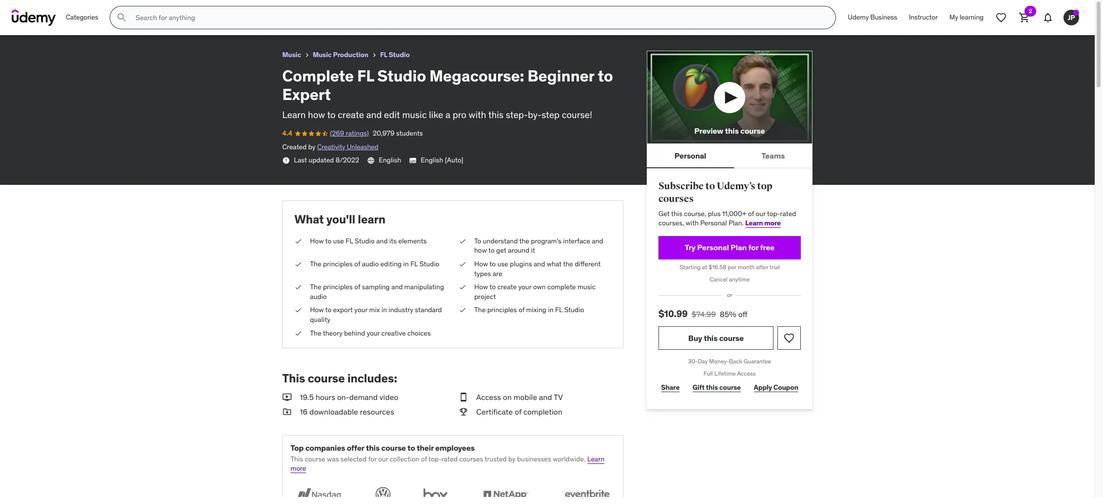 Task type: locate. For each thing, give the bounding box(es) containing it.
the down the quality
[[310, 329, 322, 337]]

this for this course includes:
[[282, 371, 305, 386]]

the for the principles of mixing in fl studio
[[475, 306, 486, 314]]

program's
[[531, 236, 562, 245]]

0 horizontal spatial create
[[338, 109, 364, 120]]

0 horizontal spatial use
[[333, 236, 344, 245]]

subscribe to udemy's top courses
[[659, 180, 773, 205]]

1 horizontal spatial learn more
[[746, 219, 781, 227]]

fl right production
[[380, 50, 388, 59]]

personal down preview
[[675, 151, 707, 160]]

1 vertical spatial the
[[563, 259, 574, 268]]

music inside 'link'
[[313, 50, 332, 59]]

0 vertical spatial courses
[[659, 193, 694, 205]]

0 horizontal spatial in
[[382, 306, 387, 314]]

create down are
[[498, 282, 517, 291]]

more up free
[[765, 219, 781, 227]]

learn more link
[[746, 219, 781, 227], [291, 455, 605, 473]]

0 vertical spatial rated
[[781, 209, 797, 218]]

pro
[[453, 109, 467, 120]]

your left own in the left of the page
[[519, 282, 532, 291]]

0 vertical spatial expert
[[177, 4, 202, 14]]

your inside 'how to export your mix in industry standard quality'
[[355, 306, 368, 314]]

0 horizontal spatial 20,979
[[72, 17, 94, 26]]

1 horizontal spatial access
[[738, 370, 756, 377]]

0 vertical spatial access
[[738, 370, 756, 377]]

0 horizontal spatial 4.4
[[8, 17, 18, 26]]

1 english from the left
[[379, 156, 401, 165]]

use inside how to use plugins and what the different types are
[[498, 259, 509, 268]]

how inside complete fl studio megacourse: beginner to expert learn how to create and edit music like a pro with this step-by-step course!
[[308, 109, 325, 120]]

music left the like
[[402, 109, 427, 120]]

studio
[[56, 4, 81, 14], [389, 50, 410, 59], [378, 66, 426, 86], [355, 236, 375, 245], [420, 259, 440, 268], [565, 306, 585, 314]]

in right mix
[[382, 306, 387, 314]]

your for mix
[[355, 306, 368, 314]]

audio up the quality
[[310, 292, 327, 301]]

in inside 'how to export your mix in industry standard quality'
[[382, 306, 387, 314]]

this down top
[[291, 455, 303, 463]]

0 horizontal spatial complete
[[8, 4, 44, 14]]

in right mixing
[[548, 306, 554, 314]]

0 vertical spatial with
[[469, 109, 487, 120]]

0 vertical spatial your
[[519, 282, 532, 291]]

jp
[[1068, 13, 1076, 22]]

$10.99 $74.99 85% off
[[659, 308, 748, 320]]

0 horizontal spatial music
[[402, 109, 427, 120]]

more for top companies offer this course to their employees
[[291, 464, 306, 473]]

0 horizontal spatial more
[[291, 464, 306, 473]]

20,979 down the edit
[[373, 129, 395, 138]]

0 vertical spatial complete
[[8, 4, 44, 14]]

4.4
[[8, 17, 18, 26], [282, 129, 292, 138]]

your inside how to create your own complete music project
[[519, 282, 532, 291]]

1 vertical spatial music
[[578, 282, 596, 291]]

and left tv
[[539, 392, 552, 402]]

for
[[749, 242, 759, 252], [369, 455, 377, 463]]

0 horizontal spatial megacourse:
[[82, 4, 130, 14]]

personal inside get this course, plus 11,000+ of our top-rated courses, with personal plan.
[[701, 219, 727, 227]]

own
[[533, 282, 546, 291]]

2 horizontal spatial learn
[[746, 219, 764, 227]]

courses inside subscribe to udemy's top courses
[[659, 193, 694, 205]]

by
[[309, 142, 316, 151], [509, 455, 516, 463]]

2 vertical spatial learn
[[588, 455, 605, 463]]

1 horizontal spatial audio
[[362, 259, 379, 268]]

and inside how to use plugins and what the different types are
[[534, 259, 545, 268]]

access up certificate
[[477, 392, 501, 402]]

udemy image
[[12, 9, 56, 26]]

how up created by creativity unleashed
[[308, 109, 325, 120]]

step-
[[506, 109, 528, 120]]

principles for mixing
[[488, 306, 517, 314]]

1 vertical spatial complete
[[282, 66, 354, 86]]

get this course, plus 11,000+ of our top-rated courses, with personal plan.
[[659, 209, 797, 227]]

off
[[739, 309, 748, 319]]

1 horizontal spatial complete
[[282, 66, 354, 86]]

try
[[685, 242, 696, 252]]

learn more link up free
[[746, 219, 781, 227]]

in
[[404, 259, 409, 268], [382, 306, 387, 314], [548, 306, 554, 314]]

courses down employees
[[460, 455, 484, 463]]

of right 11,000+
[[749, 209, 755, 218]]

instructor link
[[904, 6, 944, 29]]

1 horizontal spatial by
[[509, 455, 516, 463]]

principles inside the principles of sampling and manipulating audio
[[323, 282, 353, 291]]

0 horizontal spatial beginner
[[132, 4, 166, 14]]

1 vertical spatial audio
[[310, 292, 327, 301]]

use up are
[[498, 259, 509, 268]]

jp link
[[1060, 6, 1084, 29]]

0 horizontal spatial how
[[308, 109, 325, 120]]

complete fl studio megacourse: beginner to expert
[[8, 4, 202, 14]]

1 horizontal spatial 20,979 students
[[373, 129, 423, 138]]

to inside subscribe to udemy's top courses
[[706, 180, 716, 192]]

at
[[703, 263, 708, 271]]

and right interface
[[592, 236, 604, 245]]

this course includes:
[[282, 371, 397, 386]]

learn more for top companies offer this course to their employees
[[291, 455, 605, 473]]

the for the theory behind your creative choices
[[310, 329, 322, 337]]

music inside how to create your own complete music project
[[578, 282, 596, 291]]

top
[[291, 443, 304, 453]]

beginner right submit search icon
[[132, 4, 166, 14]]

course up hours
[[308, 371, 345, 386]]

hours
[[316, 392, 335, 402]]

rated inside get this course, plus 11,000+ of our top-rated courses, with personal plan.
[[781, 209, 797, 218]]

course up teams
[[741, 126, 766, 136]]

the up around
[[520, 236, 530, 245]]

2 horizontal spatial in
[[548, 306, 554, 314]]

create inside complete fl studio megacourse: beginner to expert learn how to create and edit music like a pro with this step-by-step course!
[[338, 109, 364, 120]]

this right buy
[[704, 333, 718, 343]]

employees
[[436, 443, 475, 453]]

1 vertical spatial 20,979
[[373, 129, 395, 138]]

0 horizontal spatial top-
[[429, 455, 442, 463]]

learn up created
[[282, 109, 306, 120]]

0 horizontal spatial for
[[369, 455, 377, 463]]

more down top
[[291, 464, 306, 473]]

with
[[469, 109, 487, 120], [686, 219, 699, 227]]

small image left 19.5
[[282, 392, 292, 403]]

1 horizontal spatial how
[[475, 246, 487, 255]]

xsmall image left to
[[459, 236, 467, 246]]

0 vertical spatial beginner
[[132, 4, 166, 14]]

top- down their on the bottom left
[[429, 455, 442, 463]]

the right what
[[563, 259, 574, 268]]

1 horizontal spatial rated
[[781, 209, 797, 218]]

1 horizontal spatial students
[[396, 129, 423, 138]]

of left mixing
[[519, 306, 525, 314]]

1 horizontal spatial for
[[749, 242, 759, 252]]

1 vertical spatial expert
[[282, 84, 331, 104]]

and left what
[[534, 259, 545, 268]]

complete for complete fl studio megacourse: beginner to expert
[[8, 4, 44, 14]]

fl studio
[[380, 50, 410, 59]]

students down complete fl studio megacourse: beginner to expert
[[95, 17, 122, 26]]

beginner inside complete fl studio megacourse: beginner to expert learn how to create and edit music like a pro with this step-by-step course!
[[528, 66, 595, 86]]

the down the what
[[310, 259, 322, 268]]

this
[[489, 109, 504, 120], [726, 126, 739, 136], [672, 209, 683, 218], [704, 333, 718, 343], [706, 383, 718, 392], [366, 443, 380, 453]]

fl inside complete fl studio megacourse: beginner to expert learn how to create and edit music like a pro with this step-by-step course!
[[357, 66, 374, 86]]

1 vertical spatial principles
[[323, 282, 353, 291]]

english for english
[[379, 156, 401, 165]]

courses,
[[659, 219, 685, 227]]

and inside the principles of sampling and manipulating audio
[[392, 282, 403, 291]]

(269 left categories dropdown button
[[29, 17, 43, 26]]

it
[[531, 246, 536, 255]]

learn right worldwide.
[[588, 455, 605, 463]]

0 horizontal spatial expert
[[177, 4, 202, 14]]

0 vertical spatial personal
[[675, 151, 707, 160]]

1 vertical spatial this
[[291, 455, 303, 463]]

top companies offer this course to their employees
[[291, 443, 475, 453]]

0 vertical spatial ratings)
[[45, 17, 68, 26]]

(269
[[29, 17, 43, 26], [330, 129, 344, 138]]

xsmall image
[[371, 51, 378, 59], [282, 157, 290, 165], [459, 236, 467, 246], [459, 259, 467, 269], [459, 306, 467, 315]]

access on mobile and tv
[[477, 392, 563, 402]]

1 horizontal spatial (269 ratings)
[[330, 129, 369, 138]]

music inside complete fl studio megacourse: beginner to expert learn how to create and edit music like a pro with this step-by-step course!
[[402, 109, 427, 120]]

the up the quality
[[310, 282, 322, 291]]

how inside 'how to export your mix in industry standard quality'
[[310, 306, 324, 314]]

how inside how to use plugins and what the different types are
[[475, 259, 488, 268]]

step
[[542, 109, 560, 120]]

small image
[[282, 392, 292, 403], [459, 392, 469, 403], [282, 406, 292, 417]]

with right pro
[[469, 109, 487, 120]]

and left the edit
[[367, 109, 382, 120]]

xsmall image for how to export your mix in industry standard quality
[[295, 306, 302, 315]]

0 vertical spatial for
[[749, 242, 759, 252]]

how to use plugins and what the different types are
[[475, 259, 601, 278]]

closed captions image
[[409, 157, 417, 164]]

certificate
[[477, 407, 513, 417]]

the for the principles of sampling and manipulating audio
[[310, 282, 322, 291]]

try personal plan for free
[[685, 242, 775, 252]]

on-
[[337, 392, 349, 402]]

courses
[[659, 193, 694, 205], [460, 455, 484, 463]]

30-
[[689, 358, 698, 365]]

principles up export
[[323, 282, 353, 291]]

learn
[[358, 212, 386, 227]]

and right sampling
[[392, 282, 403, 291]]

courses down subscribe at the top right
[[659, 193, 694, 205]]

of inside the principles of sampling and manipulating audio
[[355, 282, 361, 291]]

1 vertical spatial our
[[379, 455, 388, 463]]

1 vertical spatial (269
[[330, 129, 344, 138]]

to inside how to create your own complete music project
[[490, 282, 496, 291]]

buy this course button
[[659, 326, 774, 350]]

xsmall image left types
[[459, 259, 467, 269]]

what
[[295, 212, 324, 227]]

udemy's
[[717, 180, 756, 192]]

fl studio link
[[380, 49, 410, 61]]

1 vertical spatial with
[[686, 219, 699, 227]]

students
[[95, 17, 122, 26], [396, 129, 423, 138]]

0 vertical spatial megacourse:
[[82, 4, 130, 14]]

1 horizontal spatial courses
[[659, 193, 694, 205]]

our down top companies offer this course to their employees
[[379, 455, 388, 463]]

with down course,
[[686, 219, 699, 227]]

1 vertical spatial 4.4
[[282, 129, 292, 138]]

0 vertical spatial learn
[[282, 109, 306, 120]]

the down the project
[[475, 306, 486, 314]]

1 horizontal spatial music
[[578, 282, 596, 291]]

1 vertical spatial top-
[[429, 455, 442, 463]]

20,979 down complete fl studio megacourse: beginner to expert
[[72, 17, 94, 26]]

$74.99
[[692, 309, 716, 319]]

1 horizontal spatial our
[[756, 209, 766, 218]]

how inside how to create your own complete music project
[[475, 282, 488, 291]]

different
[[575, 259, 601, 268]]

xsmall image for the principles of mixing in fl studio
[[459, 306, 467, 315]]

xsmall image for how to create your own complete music project
[[459, 282, 467, 292]]

1 horizontal spatial 4.4
[[282, 129, 292, 138]]

your for own
[[519, 282, 532, 291]]

your for creative
[[367, 329, 380, 337]]

the inside the principles of sampling and manipulating audio
[[310, 282, 322, 291]]

0 vertical spatial more
[[765, 219, 781, 227]]

to inside "to understand the program's interface and how to get around it"
[[489, 246, 495, 255]]

1 horizontal spatial expert
[[282, 84, 331, 104]]

english right the course language image
[[379, 156, 401, 165]]

principles down how to use fl studio and its elements
[[323, 259, 353, 268]]

fl inside "fl studio" link
[[380, 50, 388, 59]]

learn more down employees
[[291, 455, 605, 473]]

this right gift at the right bottom of the page
[[706, 383, 718, 392]]

creativity unleashed link
[[317, 142, 379, 151]]

students down the edit
[[396, 129, 423, 138]]

this left step-
[[489, 109, 504, 120]]

on
[[503, 392, 512, 402]]

our
[[756, 209, 766, 218], [379, 455, 388, 463]]

this for preview
[[726, 126, 739, 136]]

2 music from the left
[[313, 50, 332, 59]]

1 horizontal spatial use
[[498, 259, 509, 268]]

expert inside complete fl studio megacourse: beginner to expert learn how to create and edit music like a pro with this step-by-step course!
[[282, 84, 331, 104]]

unleashed
[[347, 142, 379, 151]]

course!
[[562, 109, 593, 120]]

personal up $16.58 on the right of the page
[[698, 242, 729, 252]]

this right preview
[[726, 126, 739, 136]]

1 horizontal spatial megacourse:
[[430, 66, 525, 86]]

downloadable
[[310, 407, 358, 417]]

$10.99
[[659, 308, 688, 320]]

0 horizontal spatial rated
[[442, 455, 458, 463]]

you have alerts image
[[1074, 10, 1080, 16]]

learn more up free
[[746, 219, 781, 227]]

music down different
[[578, 282, 596, 291]]

11,000+
[[723, 209, 747, 218]]

gift this course link
[[691, 378, 744, 397]]

xsmall image left last
[[282, 157, 290, 165]]

english right closed captions icon in the top left of the page
[[421, 156, 444, 165]]

use down what you'll learn
[[333, 236, 344, 245]]

how up the quality
[[310, 306, 324, 314]]

0 vertical spatial learn more
[[746, 219, 781, 227]]

(269 up creativity at the top of page
[[330, 129, 344, 138]]

for inside try personal plan for free link
[[749, 242, 759, 252]]

in right editing
[[404, 259, 409, 268]]

personal
[[675, 151, 707, 160], [701, 219, 727, 227], [698, 242, 729, 252]]

how to export your mix in industry standard quality
[[310, 306, 442, 324]]

20,979 students
[[72, 17, 122, 26], [373, 129, 423, 138]]

create up creativity unleashed link
[[338, 109, 364, 120]]

0 vertical spatial create
[[338, 109, 364, 120]]

small image
[[459, 406, 469, 417]]

0 horizontal spatial learn
[[282, 109, 306, 120]]

personal down plus
[[701, 219, 727, 227]]

per
[[728, 263, 737, 271]]

1 vertical spatial how
[[475, 246, 487, 255]]

this for this course was selected for our collection of top-rated courses trusted by businesses worldwide.
[[291, 455, 303, 463]]

xsmall image for how to use plugins and what the different types are
[[459, 259, 467, 269]]

1 horizontal spatial 20,979
[[373, 129, 395, 138]]

by right trusted
[[509, 455, 516, 463]]

the theory behind your creative choices
[[310, 329, 431, 337]]

20,979 students down the edit
[[373, 129, 423, 138]]

0 horizontal spatial english
[[379, 156, 401, 165]]

categories button
[[60, 6, 104, 29]]

this for buy
[[704, 333, 718, 343]]

principles down the project
[[488, 306, 517, 314]]

fl down production
[[357, 66, 374, 86]]

quality
[[310, 315, 331, 324]]

of left sampling
[[355, 282, 361, 291]]

0 horizontal spatial audio
[[310, 292, 327, 301]]

production
[[333, 50, 369, 59]]

its
[[390, 236, 397, 245]]

the principles of mixing in fl studio
[[475, 306, 585, 314]]

fl left categories
[[46, 4, 54, 14]]

1 horizontal spatial english
[[421, 156, 444, 165]]

buy
[[689, 333, 703, 343]]

for left free
[[749, 242, 759, 252]]

sampling
[[362, 282, 390, 291]]

8/2022
[[336, 156, 359, 165]]

tab list
[[647, 144, 813, 168]]

xsmall image right "standard" at the left
[[459, 306, 467, 315]]

by up updated
[[309, 142, 316, 151]]

beginner for complete fl studio megacourse: beginner to expert
[[132, 4, 166, 14]]

tv
[[554, 392, 563, 402]]

this inside get this course, plus 11,000+ of our top-rated courses, with personal plan.
[[672, 209, 683, 218]]

xsmall image for how to use fl studio and its elements
[[295, 236, 302, 246]]

course up collection
[[382, 443, 406, 453]]

creative
[[382, 329, 406, 337]]

how up the project
[[475, 282, 488, 291]]

volkswagen image
[[372, 485, 394, 497]]

1 music from the left
[[282, 50, 301, 59]]

access down back at the right
[[738, 370, 756, 377]]

how up types
[[475, 259, 488, 268]]

created
[[282, 142, 307, 151]]

of down how to use fl studio and its elements
[[355, 259, 361, 268]]

your down 'how to export your mix in industry standard quality'
[[367, 329, 380, 337]]

the inside "to understand the program's interface and how to get around it"
[[520, 236, 530, 245]]

0 horizontal spatial (269
[[29, 17, 43, 26]]

1 vertical spatial ratings)
[[346, 129, 369, 138]]

1 horizontal spatial learn
[[588, 455, 605, 463]]

2 english from the left
[[421, 156, 444, 165]]

learn inside learn more
[[588, 455, 605, 463]]

top- inside get this course, plus 11,000+ of our top-rated courses, with personal plan.
[[768, 209, 781, 218]]

more for subscribe to udemy's top courses
[[765, 219, 781, 227]]

1 vertical spatial 20,979 students
[[373, 129, 423, 138]]

1 vertical spatial learn
[[746, 219, 764, 227]]

0 vertical spatial students
[[95, 17, 122, 26]]

your
[[519, 282, 532, 291], [355, 306, 368, 314], [367, 329, 380, 337]]

0 vertical spatial this
[[282, 371, 305, 386]]

0 vertical spatial music
[[402, 109, 427, 120]]

learn right plan.
[[746, 219, 764, 227]]

fl down you'll
[[346, 236, 353, 245]]

small image up small icon
[[459, 392, 469, 403]]

0 vertical spatial top-
[[768, 209, 781, 218]]

worldwide.
[[553, 455, 586, 463]]

1 vertical spatial your
[[355, 306, 368, 314]]

1 vertical spatial megacourse:
[[430, 66, 525, 86]]

1 vertical spatial more
[[291, 464, 306, 473]]

0 horizontal spatial by
[[309, 142, 316, 151]]

for down top companies offer this course to their employees
[[369, 455, 377, 463]]

beginner up "step" on the top of the page
[[528, 66, 595, 86]]

create inside how to create your own complete music project
[[498, 282, 517, 291]]

0 vertical spatial use
[[333, 236, 344, 245]]

20,979 students down complete fl studio megacourse: beginner to expert
[[72, 17, 122, 26]]

1 horizontal spatial in
[[404, 259, 409, 268]]

complete
[[548, 282, 576, 291]]

complete inside complete fl studio megacourse: beginner to expert learn how to create and edit music like a pro with this step-by-step course!
[[282, 66, 354, 86]]

1 vertical spatial create
[[498, 282, 517, 291]]

learn more link for subscribe to udemy's top courses
[[746, 219, 781, 227]]

get
[[497, 246, 507, 255]]

use for fl
[[333, 236, 344, 245]]

xsmall image
[[303, 51, 311, 59], [295, 236, 302, 246], [295, 259, 302, 269], [295, 282, 302, 292], [459, 282, 467, 292], [295, 306, 302, 315], [295, 329, 302, 338]]

this up 19.5
[[282, 371, 305, 386]]

megacourse: inside complete fl studio megacourse: beginner to expert learn how to create and edit music like a pro with this step-by-step course!
[[430, 66, 525, 86]]

learn more link down employees
[[291, 455, 605, 473]]

music production link
[[313, 49, 369, 61]]

1 vertical spatial beginner
[[528, 66, 595, 86]]

0 vertical spatial our
[[756, 209, 766, 218]]

1 horizontal spatial create
[[498, 282, 517, 291]]

xsmall image for the principles of audio editing in fl studio
[[295, 259, 302, 269]]

0 horizontal spatial with
[[469, 109, 487, 120]]

wishlist image
[[996, 12, 1008, 23]]



Task type: describe. For each thing, give the bounding box(es) containing it.
of down access on mobile and tv
[[515, 407, 522, 417]]

updated
[[309, 156, 334, 165]]

1 horizontal spatial (269
[[330, 129, 344, 138]]

apply coupon
[[754, 383, 799, 392]]

of down their on the bottom left
[[421, 455, 427, 463]]

personal button
[[647, 144, 734, 167]]

share
[[662, 383, 680, 392]]

the inside how to use plugins and what the different types are
[[563, 259, 574, 268]]

english [auto]
[[421, 156, 464, 165]]

netapp image
[[478, 485, 534, 497]]

how for how to use fl studio and its elements
[[310, 236, 324, 245]]

with inside get this course, plus 11,000+ of our top-rated courses, with personal plan.
[[686, 219, 699, 227]]

udemy
[[848, 13, 869, 22]]

beginner for complete fl studio megacourse: beginner to expert learn how to create and edit music like a pro with this step-by-step course!
[[528, 66, 595, 86]]

megacourse: for complete fl studio megacourse: beginner to expert
[[82, 4, 130, 14]]

learn for subscribe to udemy's top courses
[[746, 219, 764, 227]]

learn more for subscribe to udemy's top courses
[[746, 219, 781, 227]]

how for how to use plugins and what the different types are
[[475, 259, 488, 268]]

this for gift
[[706, 383, 718, 392]]

categories
[[66, 13, 98, 22]]

teams
[[762, 151, 785, 160]]

subscribe
[[659, 180, 704, 192]]

are
[[493, 269, 503, 278]]

types
[[475, 269, 491, 278]]

1 vertical spatial by
[[509, 455, 516, 463]]

businesses
[[518, 455, 552, 463]]

standard
[[415, 306, 442, 314]]

85%
[[720, 309, 737, 319]]

includes:
[[348, 371, 397, 386]]

0 vertical spatial 20,979 students
[[72, 17, 122, 26]]

xsmall image for last updated 8/2022
[[282, 157, 290, 165]]

manipulating
[[405, 282, 444, 291]]

preview
[[695, 126, 724, 136]]

offer
[[347, 443, 365, 453]]

video
[[380, 392, 399, 402]]

xsmall image for the theory behind your creative choices
[[295, 329, 302, 338]]

learn more link for top companies offer this course to their employees
[[291, 455, 605, 473]]

money-
[[710, 358, 730, 365]]

this for get
[[672, 209, 683, 218]]

their
[[417, 443, 434, 453]]

megacourse: for complete fl studio megacourse: beginner to expert learn how to create and edit music like a pro with this step-by-step course!
[[430, 66, 525, 86]]

principles for sampling
[[323, 282, 353, 291]]

demand
[[349, 392, 378, 402]]

eventbrite image
[[559, 485, 616, 497]]

to inside how to use plugins and what the different types are
[[490, 259, 496, 268]]

my
[[950, 13, 959, 22]]

certificate of completion
[[477, 407, 563, 417]]

this right 'offer'
[[366, 443, 380, 453]]

small image left 16
[[282, 406, 292, 417]]

how for how to export your mix in industry standard quality
[[310, 306, 324, 314]]

1 vertical spatial students
[[396, 129, 423, 138]]

0 vertical spatial (269 ratings)
[[29, 17, 68, 26]]

complete for complete fl studio megacourse: beginner to expert learn how to create and edit music like a pro with this step-by-step course!
[[282, 66, 354, 86]]

0 horizontal spatial students
[[95, 17, 122, 26]]

xsmall image for to understand the program's interface and how to get around it
[[459, 236, 467, 246]]

fl down elements
[[411, 259, 418, 268]]

this course was selected for our collection of top-rated courses trusted by businesses worldwide.
[[291, 455, 586, 463]]

buy this course
[[689, 333, 744, 343]]

Search for anything text field
[[134, 9, 825, 26]]

tab list containing personal
[[647, 144, 813, 168]]

to inside 'how to export your mix in industry standard quality'
[[325, 306, 332, 314]]

course up back at the right
[[720, 333, 744, 343]]

learning
[[960, 13, 984, 22]]

elements
[[399, 236, 427, 245]]

with inside complete fl studio megacourse: beginner to expert learn how to create and edit music like a pro with this step-by-step course!
[[469, 109, 487, 120]]

and inside "to understand the program's interface and how to get around it"
[[592, 236, 604, 245]]

learn inside complete fl studio megacourse: beginner to expert learn how to create and edit music like a pro with this step-by-step course!
[[282, 109, 306, 120]]

0 vertical spatial by
[[309, 142, 316, 151]]

preview this course
[[695, 126, 766, 136]]

after
[[757, 263, 769, 271]]

1 vertical spatial access
[[477, 392, 501, 402]]

of inside get this course, plus 11,000+ of our top-rated courses, with personal plan.
[[749, 209, 755, 218]]

like
[[429, 109, 444, 120]]

how for how to create your own complete music project
[[475, 282, 488, 291]]

fl right mixing
[[556, 306, 563, 314]]

what you'll learn
[[295, 212, 386, 227]]

this inside complete fl studio megacourse: beginner to expert learn how to create and edit music like a pro with this step-by-step course!
[[489, 109, 504, 120]]

shopping cart with 2 items image
[[1019, 12, 1031, 23]]

interface
[[564, 236, 591, 245]]

notifications image
[[1043, 12, 1055, 23]]

to understand the program's interface and how to get around it
[[475, 236, 604, 255]]

studio inside complete fl studio megacourse: beginner to expert learn how to create and edit music like a pro with this step-by-step course!
[[378, 66, 426, 86]]

or
[[728, 291, 733, 299]]

and left its
[[377, 236, 388, 245]]

personal inside button
[[675, 151, 707, 160]]

english for english [auto]
[[421, 156, 444, 165]]

xsmall image for the principles of sampling and manipulating audio
[[295, 282, 302, 292]]

the principles of sampling and manipulating audio
[[310, 282, 444, 301]]

0 vertical spatial (269
[[29, 17, 43, 26]]

in for editing
[[404, 259, 409, 268]]

0 vertical spatial audio
[[362, 259, 379, 268]]

last
[[294, 156, 307, 165]]

music for music production
[[313, 50, 332, 59]]

1 vertical spatial courses
[[460, 455, 484, 463]]

edit
[[384, 109, 400, 120]]

$16.58
[[709, 263, 727, 271]]

day
[[698, 358, 708, 365]]

use for plugins
[[498, 259, 509, 268]]

our inside get this course, plus 11,000+ of our top-rated courses, with personal plan.
[[756, 209, 766, 218]]

xsmall image left "fl studio" link
[[371, 51, 378, 59]]

submit search image
[[116, 12, 128, 23]]

by-
[[528, 109, 542, 120]]

expert for complete fl studio megacourse: beginner to expert
[[177, 4, 202, 14]]

how to use fl studio and its elements
[[310, 236, 427, 245]]

export
[[333, 306, 353, 314]]

access inside 30-day money-back guarantee full lifetime access
[[738, 370, 756, 377]]

learn for top companies offer this course to their employees
[[588, 455, 605, 463]]

nasdaq image
[[291, 485, 347, 497]]

completion
[[524, 407, 563, 417]]

coupon
[[774, 383, 799, 392]]

apply coupon button
[[752, 378, 801, 397]]

and inside complete fl studio megacourse: beginner to expert learn how to create and edit music like a pro with this step-by-step course!
[[367, 109, 382, 120]]

was
[[327, 455, 339, 463]]

course down lifetime
[[720, 383, 741, 392]]

preview this course button
[[647, 51, 813, 144]]

share button
[[659, 378, 683, 397]]

guarantee
[[744, 358, 772, 365]]

30-day money-back guarantee full lifetime access
[[689, 358, 772, 377]]

free
[[761, 242, 775, 252]]

the principles of audio editing in fl studio
[[310, 259, 440, 268]]

understand
[[483, 236, 518, 245]]

month
[[738, 263, 755, 271]]

2 vertical spatial personal
[[698, 242, 729, 252]]

16 downloadable resources
[[300, 407, 394, 417]]

complete fl studio megacourse: beginner to expert learn how to create and edit music like a pro with this step-by-step course!
[[282, 66, 613, 120]]

1 horizontal spatial ratings)
[[346, 129, 369, 138]]

expert for complete fl studio megacourse: beginner to expert learn how to create and edit music like a pro with this step-by-step course!
[[282, 84, 331, 104]]

principles for audio
[[323, 259, 353, 268]]

gift
[[693, 383, 705, 392]]

theory
[[323, 329, 343, 337]]

16
[[300, 407, 308, 417]]

my learning link
[[944, 6, 990, 29]]

how inside "to understand the program's interface and how to get around it"
[[475, 246, 487, 255]]

small image for certificate of completion
[[459, 392, 469, 403]]

business
[[871, 13, 898, 22]]

instructor
[[910, 13, 938, 22]]

starting at $16.58 per month after trial cancel anytime
[[680, 263, 780, 283]]

mixing
[[527, 306, 547, 314]]

music link
[[282, 49, 301, 61]]

course down companies
[[305, 455, 326, 463]]

plan.
[[729, 219, 744, 227]]

selected
[[341, 455, 367, 463]]

music for music
[[282, 50, 301, 59]]

box image
[[419, 485, 452, 497]]

you'll
[[327, 212, 356, 227]]

small image for 16 downloadable resources
[[282, 392, 292, 403]]

audio inside the principles of sampling and manipulating audio
[[310, 292, 327, 301]]

course language image
[[367, 157, 375, 165]]

plan
[[731, 242, 747, 252]]

in for mix
[[382, 306, 387, 314]]

wishlist image
[[784, 332, 796, 344]]

plugins
[[510, 259, 532, 268]]

get
[[659, 209, 670, 218]]

how to create your own complete music project
[[475, 282, 596, 301]]

the for the principles of audio editing in fl studio
[[310, 259, 322, 268]]

apply
[[754, 383, 773, 392]]



Task type: vqa. For each thing, say whether or not it's contained in the screenshot.
the topmost use
yes



